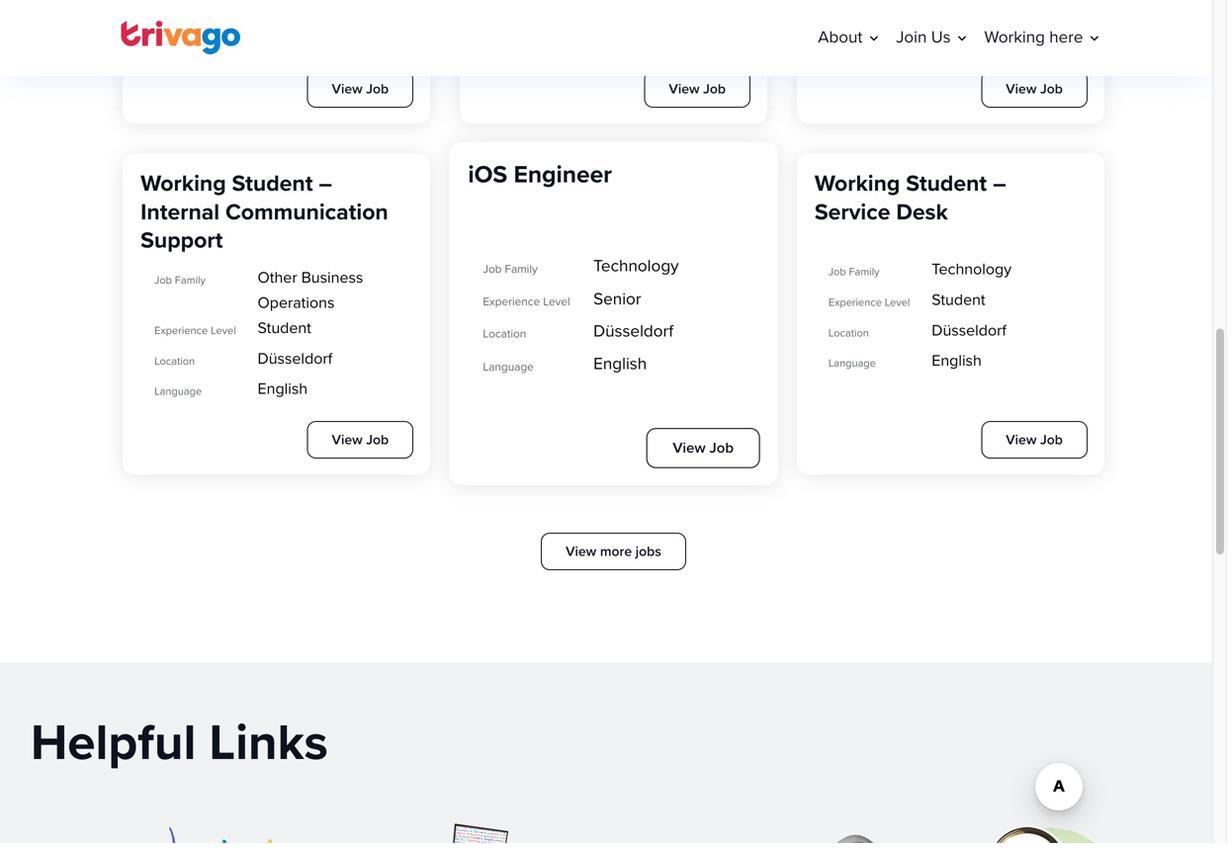 Task type: describe. For each thing, give the bounding box(es) containing it.
location for ios engineer
[[483, 328, 526, 342]]

level for ios engineer
[[543, 295, 570, 309]]

family for ios engineer
[[505, 262, 538, 277]]

view more jobs
[[566, 543, 662, 560]]

student down desk
[[932, 291, 986, 310]]

working student – service desk
[[815, 170, 1007, 227]]

ios engineer
[[468, 160, 612, 190]]

communication
[[226, 199, 389, 227]]

düsseldorf for ios engineer
[[594, 322, 674, 342]]

family for working student – service desk
[[849, 266, 880, 279]]

view more jobs button
[[542, 534, 685, 570]]

experience for working student – service desk
[[829, 296, 882, 310]]

technology for ios engineer
[[594, 257, 679, 277]]

ios
[[468, 160, 508, 190]]

about
[[818, 27, 863, 47]]

location for working student – internal communication support
[[154, 355, 195, 368]]

helpful links
[[31, 713, 328, 775]]

us
[[932, 27, 951, 47]]

working student – internal communication support
[[141, 170, 389, 255]]

working here
[[985, 27, 1084, 47]]

düsseldorf for working student – internal communication support
[[258, 349, 333, 369]]

experience level for working student – internal communication support
[[154, 324, 236, 338]]

technology for working student – service desk
[[932, 260, 1012, 280]]

here
[[1050, 27, 1084, 47]]

location for working student – service desk
[[829, 327, 869, 340]]

helpful
[[31, 713, 196, 775]]

join
[[897, 27, 927, 47]]

operations
[[258, 294, 335, 313]]

more
[[600, 543, 632, 560]]

working for working student – service desk
[[815, 170, 901, 198]]

desk
[[897, 199, 949, 227]]

experience for working student – internal communication support
[[154, 324, 208, 338]]

family for working student – internal communication support
[[175, 274, 206, 287]]



Task type: locate. For each thing, give the bounding box(es) containing it.
jobs
[[636, 543, 662, 560]]

job family down the ios
[[483, 262, 538, 277]]

0 horizontal spatial experience level
[[154, 324, 236, 338]]

experience for ios engineer
[[483, 295, 540, 309]]

language
[[154, 35, 202, 48], [829, 35, 876, 48], [829, 357, 876, 371], [483, 360, 534, 375], [154, 385, 202, 399]]

1 horizontal spatial experience
[[483, 295, 540, 309]]

2 horizontal spatial job family
[[829, 266, 880, 279]]

0 horizontal spatial level
[[211, 324, 236, 338]]

student up desk
[[906, 170, 987, 198]]

student inside working student – service desk
[[906, 170, 987, 198]]

experience level for ios engineer
[[483, 295, 570, 309]]

job
[[366, 81, 389, 98], [704, 81, 726, 98], [1041, 81, 1063, 98], [483, 262, 502, 277], [829, 266, 846, 279], [154, 274, 172, 287], [366, 432, 389, 448], [1041, 432, 1063, 448], [710, 440, 734, 458]]

view
[[332, 81, 363, 98], [669, 81, 700, 98], [1006, 81, 1037, 98], [332, 432, 363, 448], [1006, 432, 1037, 448], [673, 440, 706, 458], [566, 543, 597, 560]]

language for working student – internal communication support
[[154, 385, 202, 399]]

– inside working student – service desk
[[993, 170, 1007, 198]]

1 horizontal spatial experience level
[[483, 295, 570, 309]]

language for ios engineer
[[483, 360, 534, 375]]

job family for ios engineer
[[483, 262, 538, 277]]

experience level left "senior"
[[483, 295, 570, 309]]

working up the internal
[[141, 170, 226, 198]]

student up the communication
[[232, 170, 313, 198]]

0 horizontal spatial düsseldorf
[[258, 349, 333, 369]]

– inside working student – internal communication support
[[319, 170, 332, 198]]

technology down desk
[[932, 260, 1012, 280]]

join us link
[[897, 0, 955, 75]]

internal
[[141, 199, 220, 227]]

family down ios engineer
[[505, 262, 538, 277]]

technology
[[594, 257, 679, 277], [932, 260, 1012, 280]]

family down support
[[175, 274, 206, 287]]

about link
[[818, 0, 867, 75]]

– for working student – service desk
[[993, 170, 1007, 198]]

view inside button
[[566, 543, 597, 560]]

job family down support
[[154, 274, 206, 287]]

business
[[301, 269, 363, 288]]

2 horizontal spatial working
[[985, 27, 1046, 47]]

technology up "senior"
[[594, 257, 679, 277]]

1 horizontal spatial family
[[505, 262, 538, 277]]

english for working student – service desk
[[932, 352, 982, 371]]

experience level down support
[[154, 324, 236, 338]]

2 horizontal spatial family
[[849, 266, 880, 279]]

experience
[[483, 295, 540, 309], [829, 296, 882, 310], [154, 324, 208, 338]]

working for working here
[[985, 27, 1046, 47]]

working for working student – internal communication support
[[141, 170, 226, 198]]

experience level for working student – service desk
[[829, 296, 911, 310]]

– for working student – internal communication support
[[319, 170, 332, 198]]

2 horizontal spatial experience
[[829, 296, 882, 310]]

family down service
[[849, 266, 880, 279]]

student
[[232, 170, 313, 198], [906, 170, 987, 198], [932, 291, 986, 310], [258, 319, 312, 338]]

level
[[543, 295, 570, 309], [885, 296, 911, 310], [211, 324, 236, 338]]

student down operations
[[258, 319, 312, 338]]

other
[[258, 269, 297, 288]]

working
[[985, 27, 1046, 47], [141, 170, 226, 198], [815, 170, 901, 198]]

english for ios engineer
[[594, 354, 647, 375]]

1 – from the left
[[319, 170, 332, 198]]

view job
[[332, 81, 389, 98], [669, 81, 726, 98], [1006, 81, 1063, 98], [332, 432, 389, 448], [1006, 432, 1063, 448], [673, 440, 734, 458]]

level for working student – service desk
[[885, 296, 911, 310]]

student inside working student – internal communication support
[[232, 170, 313, 198]]

1 horizontal spatial level
[[543, 295, 570, 309]]

0 horizontal spatial technology
[[594, 257, 679, 277]]

1 horizontal spatial working
[[815, 170, 901, 198]]

2 – from the left
[[993, 170, 1007, 198]]

working inside working student – internal communication support
[[141, 170, 226, 198]]

0 horizontal spatial job family
[[154, 274, 206, 287]]

düsseldorf for working student – service desk
[[932, 321, 1007, 341]]

0 horizontal spatial working
[[141, 170, 226, 198]]

1 horizontal spatial düsseldorf
[[594, 322, 674, 342]]

job family for working student – service desk
[[829, 266, 880, 279]]

job family down service
[[829, 266, 880, 279]]

experience level
[[483, 295, 570, 309], [829, 296, 911, 310], [154, 324, 236, 338]]

other business operations
[[258, 269, 363, 313]]

engineer
[[514, 160, 612, 190]]

working inside working student – service desk
[[815, 170, 901, 198]]

0 horizontal spatial –
[[319, 170, 332, 198]]

links
[[209, 713, 328, 775]]

düsseldorf
[[932, 321, 1007, 341], [594, 322, 674, 342], [258, 349, 333, 369]]

1 horizontal spatial technology
[[932, 260, 1012, 280]]

2 horizontal spatial level
[[885, 296, 911, 310]]

0 horizontal spatial family
[[175, 274, 206, 287]]

view job link
[[308, 71, 413, 107], [645, 71, 750, 107], [983, 71, 1087, 107], [308, 422, 413, 458], [983, 422, 1087, 458], [648, 430, 759, 468]]

experience level down service
[[829, 296, 911, 310]]

location
[[154, 4, 195, 17], [829, 327, 869, 340], [483, 328, 526, 342], [154, 355, 195, 368]]

–
[[319, 170, 332, 198], [993, 170, 1007, 198]]

1 horizontal spatial –
[[993, 170, 1007, 198]]

english
[[932, 29, 982, 48], [932, 352, 982, 371], [594, 354, 647, 375], [258, 380, 308, 399]]

1 horizontal spatial job family
[[483, 262, 538, 277]]

service
[[815, 199, 891, 227]]

english for working student – internal communication support
[[258, 380, 308, 399]]

job family for working student – internal communication support
[[154, 274, 206, 287]]

working here link
[[985, 0, 1088, 75]]

level for working student – internal communication support
[[211, 324, 236, 338]]

family
[[505, 262, 538, 277], [849, 266, 880, 279], [175, 274, 206, 287]]

2 horizontal spatial düsseldorf
[[932, 321, 1007, 341]]

working left here
[[985, 27, 1046, 47]]

senior
[[594, 289, 641, 310]]

0 horizontal spatial experience
[[154, 324, 208, 338]]

support
[[141, 227, 223, 255]]

working up service
[[815, 170, 901, 198]]

language for working student – service desk
[[829, 357, 876, 371]]

join us
[[897, 27, 951, 47]]

2 horizontal spatial experience level
[[829, 296, 911, 310]]

job family
[[483, 262, 538, 277], [829, 266, 880, 279], [154, 274, 206, 287]]



Task type: vqa. For each thing, say whether or not it's contained in the screenshot.
top in
no



